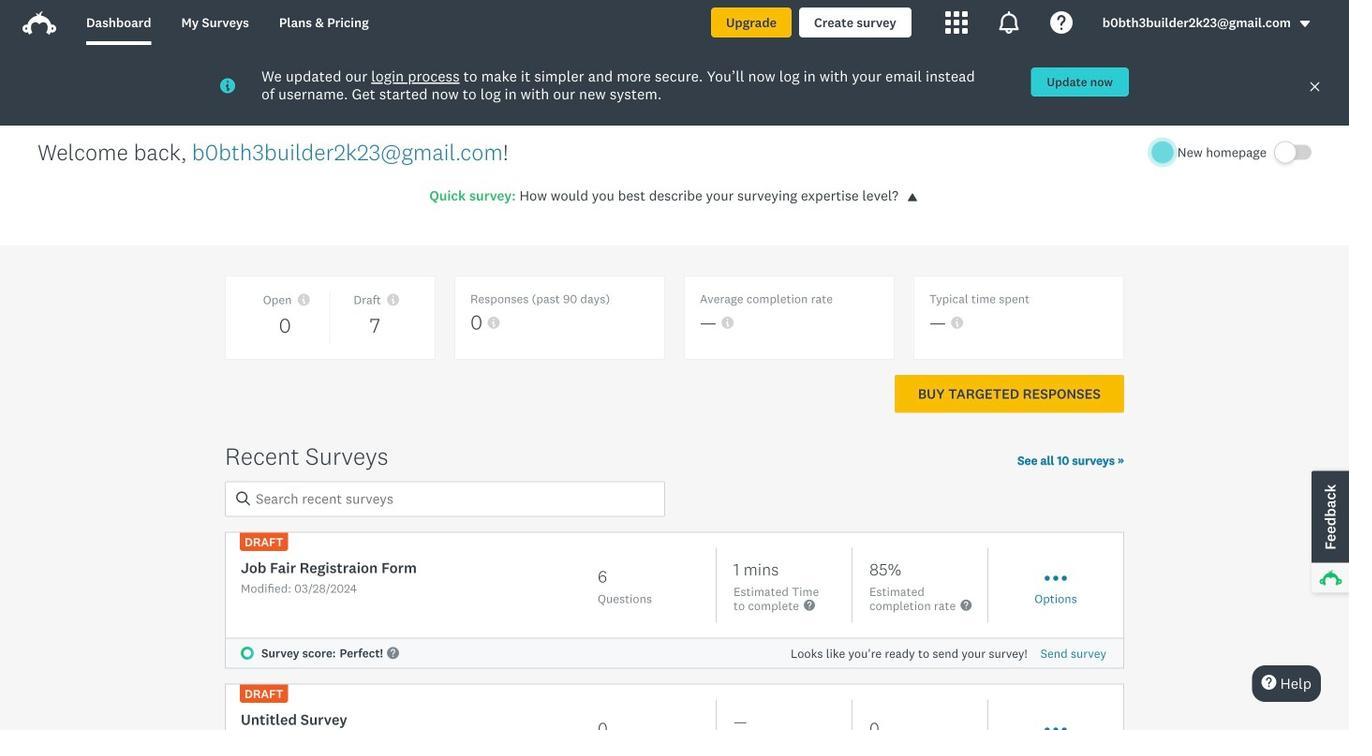 Task type: vqa. For each thing, say whether or not it's contained in the screenshot.
Calendar Icon
no



Task type: locate. For each thing, give the bounding box(es) containing it.
1 horizontal spatial products icon image
[[998, 11, 1021, 34]]

2 products icon image from the left
[[998, 11, 1021, 34]]

Search recent surveys text field
[[225, 481, 665, 517]]

0 horizontal spatial products icon image
[[946, 11, 968, 34]]

products icon image
[[946, 11, 968, 34], [998, 11, 1021, 34]]

None field
[[225, 481, 665, 517]]



Task type: describe. For each thing, give the bounding box(es) containing it.
1 products icon image from the left
[[946, 11, 968, 34]]

x image
[[1309, 81, 1322, 93]]

help icon image
[[1051, 11, 1073, 34]]

surveymonkey logo image
[[22, 11, 56, 35]]

dropdown arrow image
[[1299, 17, 1312, 30]]



